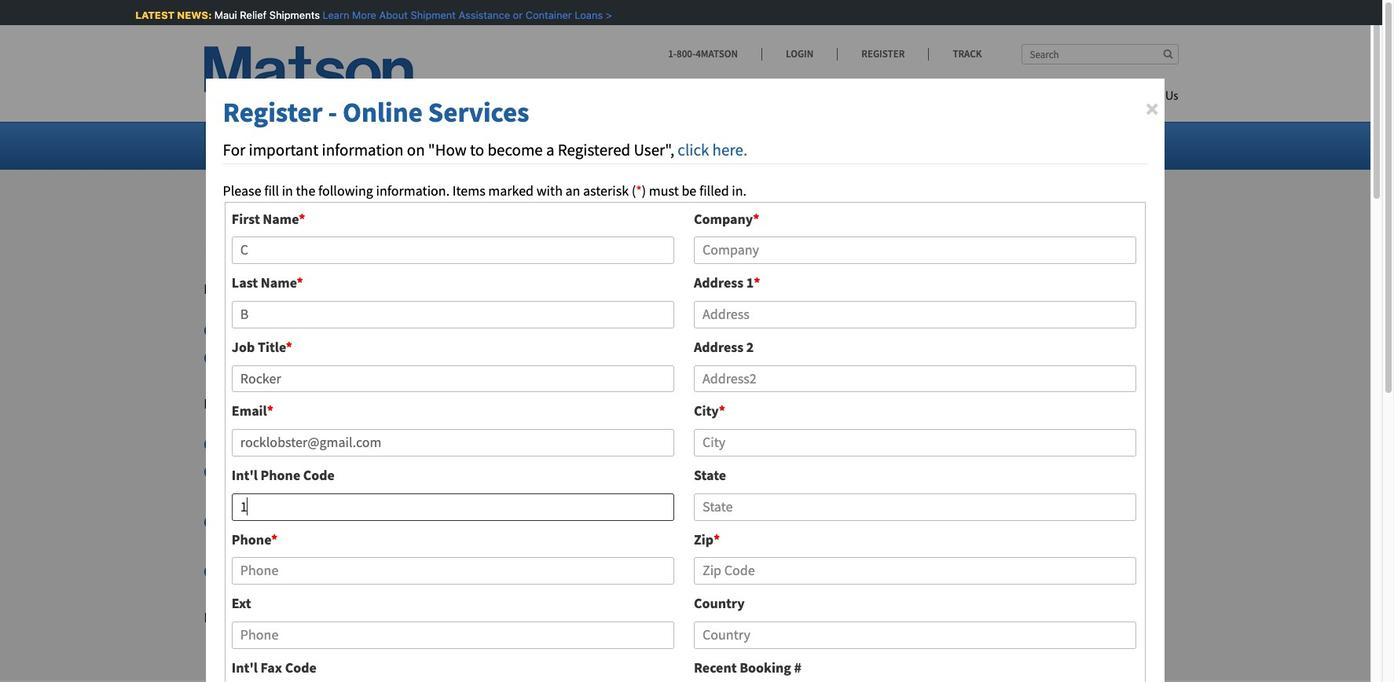 Task type: describe. For each thing, give the bounding box(es) containing it.
registered
[[308, 348, 367, 366]]

1-800-4matson
[[668, 47, 738, 61]]

company doing ongoing business with matson
[[232, 321, 506, 339]]

estimate
[[727, 463, 785, 481]]

assistance
[[458, 9, 509, 21]]

first
[[232, 210, 260, 228]]

company for *
[[694, 210, 753, 228]]

in.
[[732, 181, 747, 199]]

time for track
[[324, 463, 351, 481]]

container
[[525, 9, 571, 21]]

matson up needing
[[462, 321, 506, 339]]

us
[[1166, 90, 1179, 103]]

shipments
[[268, 9, 319, 21]]

1
[[747, 274, 754, 292]]

here
[[649, 609, 675, 627]]

register - online services
[[223, 95, 530, 130]]

* right is
[[297, 274, 303, 292]]

1 horizontal spatial or
[[512, 9, 522, 21]]

the
[[296, 181, 316, 199]]

south pacific
[[736, 136, 813, 154]]

booking
[[740, 659, 792, 677]]

with for account
[[445, 609, 471, 627]]

first name *
[[232, 210, 305, 228]]

register
[[311, 609, 355, 627]]

access
[[598, 348, 636, 366]]

City text field
[[694, 430, 1137, 457]]

register link
[[838, 47, 929, 61]]

Country text field
[[694, 622, 1137, 649]]

shipment
[[410, 9, 455, 21]]

micronesia
[[465, 136, 529, 154]]

last name *
[[232, 274, 303, 292]]

guam
[[416, 136, 451, 154]]

matson down business at the top of page
[[388, 348, 432, 366]]

matson inside registration for matson navigation company
[[442, 179, 554, 226]]

guam & micronesia link
[[416, 136, 539, 154]]

time for or
[[324, 513, 351, 531]]

hawaii link
[[327, 136, 377, 154]]

ext
[[232, 595, 251, 613]]

alaska link
[[577, 136, 625, 154]]

Address text field
[[694, 301, 1137, 329]]

* up 1
[[753, 210, 760, 228]]

individual/one- for track
[[232, 463, 324, 481]]

user already registered on matson website needing additional access link
[[232, 348, 636, 366]]

8766: inside the individual/one-time shipping household goods: book – please call 1-888-562-8766: estimate track
[[692, 463, 724, 481]]

must
[[649, 181, 679, 199]]

1 vertical spatial for
[[364, 280, 382, 298]]

shipping for automobile:
[[354, 435, 405, 453]]

with for marked
[[537, 181, 563, 199]]

goods:
[[475, 463, 515, 481]]

800- inside individual/one-time shipping other containerized commodities: book/quote – please call 1-800-962- 8766: or
[[781, 513, 807, 531]]

registration for matson navigation company
[[204, 179, 726, 271]]

code for int'l fax code
[[285, 659, 317, 677]]

shipping for household
[[354, 463, 405, 481]]

name for first name
[[263, 210, 299, 228]]

online
[[343, 95, 423, 130]]

household
[[408, 463, 472, 481]]

1 vertical spatial phone
[[232, 531, 271, 549]]

2 vertical spatial please
[[578, 609, 616, 627]]

(
[[632, 181, 636, 199]]

contact us link
[[1099, 83, 1179, 115]]

for all other inquires:
[[204, 394, 338, 412]]

First Name text field
[[232, 237, 675, 264]]

888-
[[641, 463, 667, 481]]

following
[[318, 181, 373, 199]]

4matson
[[696, 47, 738, 61]]

Zip Code text field
[[694, 558, 1137, 585]]

2
[[747, 338, 754, 356]]

)
[[642, 181, 647, 199]]

latest news: maui relief shipments learn more about shipment assistance or container loans >
[[134, 9, 611, 21]]

* up '2'
[[754, 274, 761, 292]]

search image
[[1164, 49, 1174, 59]]

business
[[379, 321, 431, 339]]

hawaii
[[327, 136, 368, 154]]

Last Name text field
[[232, 301, 675, 329]]

automobile:
[[408, 435, 480, 453]]

– inside individual/one-time shipping other containerized commodities: book/quote – please call 1-800-962- 8766: or
[[695, 513, 702, 531]]

int'l for int'l phone code
[[232, 466, 258, 484]]

please fill in the following information.  items marked with an asterisk ( * ) must be filled in.
[[223, 181, 747, 199]]

– inside the individual/one-time shipping household goods: book – please call 1-888-562-8766: estimate track
[[556, 463, 562, 481]]

individual/one-time shipping household goods: book – please call 1-888-562-8766: estimate track
[[232, 463, 785, 503]]

recent
[[694, 659, 737, 677]]

×
[[1146, 93, 1160, 125]]

items
[[453, 181, 486, 199]]

south pacific link
[[736, 136, 822, 154]]

login
[[786, 47, 814, 61]]

int'l phone code
[[232, 466, 335, 484]]

country
[[694, 595, 745, 613]]

overview link
[[224, 136, 289, 154]]

click here. link
[[678, 139, 748, 160]]

on for "how
[[407, 139, 425, 160]]

address for address 2
[[694, 338, 744, 356]]

job title *
[[232, 338, 293, 356]]

job
[[232, 338, 255, 356]]

fax
[[261, 659, 282, 677]]

* up country
[[714, 531, 720, 549]]

south
[[736, 136, 772, 154]]

is
[[283, 280, 293, 298]]

register for register
[[862, 47, 905, 61]]

logistics,
[[520, 609, 575, 627]]

1 horizontal spatial click
[[678, 139, 710, 160]]

needing
[[483, 348, 531, 366]]

other inside individual/one-time shipping other containerized commodities: book/quote – please call 1-800-962- 8766: or
[[408, 513, 440, 531]]

* right all
[[267, 402, 274, 420]]

0 horizontal spatial to
[[296, 609, 308, 627]]

fill
[[264, 181, 279, 199]]

× button
[[1146, 93, 1160, 125]]

maui
[[213, 9, 236, 21]]

* down address 2
[[719, 402, 726, 420]]

asia
[[664, 136, 688, 154]]

user",
[[634, 139, 675, 160]]

call inside the individual/one-time shipping household goods: book – please call 1-888-562-8766: estimate track
[[606, 463, 627, 481]]

company doing ongoing business with matson link
[[232, 321, 506, 339]]

0 horizontal spatial an
[[377, 609, 392, 627]]

about
[[378, 9, 407, 21]]



Task type: locate. For each thing, give the bounding box(es) containing it.
call left the 888-
[[606, 463, 627, 481]]

services
[[428, 95, 530, 130]]

1 horizontal spatial track link
[[281, 535, 321, 553]]

int'l left the 'fax'
[[232, 659, 258, 677]]

0 horizontal spatial click
[[619, 609, 646, 627]]

0 horizontal spatial 1-
[[630, 463, 641, 481]]

0 vertical spatial other
[[246, 394, 280, 412]]

information.
[[376, 181, 450, 199]]

company down filled
[[694, 210, 753, 228]]

1 horizontal spatial other
[[408, 513, 440, 531]]

None search field
[[1022, 44, 1179, 64]]

0 vertical spatial registration
[[204, 179, 385, 226]]

code for int'l phone code
[[303, 466, 335, 484]]

1 time from the top
[[324, 435, 351, 453]]

0 vertical spatial an
[[566, 181, 581, 199]]

individual/one- inside the individual/one-time shipping household goods: book – please call 1-888-562-8766: estimate track
[[232, 463, 324, 481]]

click left here.
[[678, 139, 710, 160]]

phone
[[261, 466, 301, 484], [232, 531, 271, 549]]

individual/one- for or
[[232, 513, 324, 531]]

0 vertical spatial click
[[678, 139, 710, 160]]

marked
[[489, 181, 534, 199]]

Int'l Phone Code text field
[[232, 494, 675, 521]]

1 vertical spatial track
[[281, 535, 321, 553]]

1 individual/one- from the top
[[232, 435, 324, 453]]

Phone text field
[[232, 558, 675, 585]]

code
[[303, 466, 335, 484], [285, 659, 317, 677]]

call
[[606, 463, 627, 481], [746, 513, 767, 531]]

0 vertical spatial to
[[470, 139, 485, 160]]

registration inside registration for matson navigation company
[[204, 179, 385, 226]]

other right all
[[246, 394, 280, 412]]

filled
[[700, 181, 729, 199]]

0 horizontal spatial track
[[232, 485, 271, 503]]

click here link
[[619, 609, 675, 627]]

city
[[694, 402, 719, 420]]

1 vertical spatial other
[[408, 513, 440, 531]]

0 vertical spatial with
[[537, 181, 563, 199]]

time down int'l phone code
[[324, 513, 351, 531]]

0 horizontal spatial other
[[246, 394, 280, 412]]

matson left logistics,
[[474, 609, 517, 627]]

1- left 4matson
[[668, 47, 677, 61]]

time inside individual/one-time shipping other containerized commodities: book/quote – please call 1-800-962- 8766: or
[[324, 513, 351, 531]]

registered
[[558, 139, 631, 160]]

to left register
[[296, 609, 308, 627]]

2 time from the top
[[324, 463, 351, 481]]

shipping inside individual/one-time shipping other containerized commodities: book/quote – please call 1-800-962- 8766: or
[[354, 513, 405, 531]]

news:
[[176, 9, 211, 21]]

code right the 'fax'
[[285, 659, 317, 677]]

for for for all other inquires:
[[204, 394, 225, 412]]

* right user
[[286, 338, 293, 356]]

8766: inside individual/one-time shipping other containerized commodities: book/quote – please call 1-800-962- 8766: or
[[232, 535, 263, 553]]

1 vertical spatial on
[[370, 348, 386, 366]]

name
[[263, 210, 299, 228], [261, 274, 297, 292]]

address 2
[[694, 338, 754, 356]]

1 vertical spatial or
[[266, 535, 279, 553]]

shipping inside the individual/one-time shipping household goods: book – please call 1-888-562-8766: estimate track
[[354, 463, 405, 481]]

1 vertical spatial call
[[746, 513, 767, 531]]

other
[[246, 394, 280, 412], [408, 513, 440, 531]]

1 vertical spatial individual/one-
[[232, 463, 324, 481]]

other down household at the bottom left
[[408, 513, 440, 531]]

2 vertical spatial for
[[358, 609, 375, 627]]

or left container
[[512, 9, 522, 21]]

please
[[565, 463, 604, 481], [705, 513, 743, 531], [578, 609, 616, 627]]

1 horizontal spatial –
[[695, 513, 702, 531]]

relief
[[239, 9, 265, 21]]

time down individual/one-time shipping automobile:
[[324, 463, 351, 481]]

3 time from the top
[[324, 513, 351, 531]]

please right "book"
[[565, 463, 604, 481]]

with right marked
[[537, 181, 563, 199]]

please right logistics,
[[578, 609, 616, 627]]

1 vertical spatial please
[[705, 513, 743, 531]]

following:
[[385, 280, 448, 298]]

shipping for other
[[354, 513, 405, 531]]

2 vertical spatial shipping
[[354, 513, 405, 531]]

– right "book"
[[556, 463, 562, 481]]

track
[[232, 485, 271, 503], [281, 535, 321, 553]]

int'l for int'l fax code
[[232, 659, 258, 677]]

for inside registration for matson navigation company
[[393, 179, 435, 226]]

all
[[228, 394, 243, 412]]

company up user
[[232, 321, 288, 339]]

1 horizontal spatial 8766:
[[692, 463, 724, 481]]

company *
[[694, 210, 760, 228]]

0 vertical spatial call
[[606, 463, 627, 481]]

1 horizontal spatial track
[[281, 535, 321, 553]]

1 vertical spatial an
[[377, 609, 392, 627]]

int'l down email
[[232, 466, 258, 484]]

or up trucker
[[266, 535, 279, 553]]

1 vertical spatial name
[[261, 274, 297, 292]]

1 horizontal spatial call
[[746, 513, 767, 531]]

0 vertical spatial for
[[393, 179, 435, 226]]

0 horizontal spatial on
[[370, 348, 386, 366]]

State text field
[[694, 494, 1137, 521]]

here.
[[713, 139, 748, 160]]

&
[[454, 136, 462, 154]]

for up "please"
[[223, 139, 246, 160]]

1 vertical spatial address
[[694, 338, 744, 356]]

name for last name
[[261, 274, 297, 292]]

1 vertical spatial track link
[[281, 535, 321, 553]]

please down state
[[705, 513, 743, 531]]

1-800-4matson link
[[668, 47, 762, 61]]

0 vertical spatial –
[[556, 463, 562, 481]]

Search search field
[[1022, 44, 1179, 64]]

registration for registration for matson navigation company
[[204, 179, 385, 226]]

Address 2 text field
[[694, 365, 1137, 393]]

address for address 1 *
[[694, 274, 744, 292]]

on left the '"how'
[[407, 139, 425, 160]]

name right last
[[261, 274, 297, 292]]

"how
[[428, 139, 467, 160]]

to right &
[[470, 139, 485, 160]]

1 vertical spatial 8766:
[[232, 535, 263, 553]]

2 address from the top
[[694, 338, 744, 356]]

0 vertical spatial shipping
[[354, 435, 405, 453]]

– right book/quote
[[695, 513, 702, 531]]

track inside the individual/one-time shipping household goods: book – please call 1-888-562-8766: estimate track
[[232, 485, 271, 503]]

ongoing
[[328, 321, 376, 339]]

800-
[[677, 47, 696, 61], [781, 513, 807, 531]]

1 int'l from the top
[[232, 466, 258, 484]]

top menu navigation
[[609, 83, 1179, 115]]

0 vertical spatial code
[[303, 466, 335, 484]]

1 vertical spatial int'l
[[232, 659, 258, 677]]

0 vertical spatial 1-
[[668, 47, 677, 61]]

Company text field
[[694, 237, 1137, 264]]

company for doing
[[232, 321, 288, 339]]

asia link
[[664, 136, 698, 154]]

applicable
[[296, 280, 361, 298]]

* down the
[[299, 210, 305, 228]]

1 vertical spatial –
[[695, 513, 702, 531]]

0 horizontal spatial or
[[266, 535, 279, 553]]

1- inside individual/one-time shipping other containerized commodities: book/quote – please call 1-800-962- 8766: or
[[770, 513, 781, 531]]

2 int'l from the top
[[232, 659, 258, 677]]

#
[[795, 659, 802, 677]]

or inside individual/one-time shipping other containerized commodities: book/quote – please call 1-800-962- 8766: or
[[266, 535, 279, 553]]

0 horizontal spatial 8766:
[[232, 535, 263, 553]]

track down int'l phone code
[[232, 485, 271, 503]]

registration
[[204, 179, 385, 226], [204, 280, 280, 298]]

1 vertical spatial register
[[223, 95, 323, 130]]

address left '2'
[[694, 338, 744, 356]]

an left asterisk
[[566, 181, 581, 199]]

1 vertical spatial shipping
[[354, 463, 405, 481]]

more
[[351, 9, 375, 21]]

0 vertical spatial track
[[232, 485, 271, 503]]

2 vertical spatial 1-
[[770, 513, 781, 531]]

0 horizontal spatial 800-
[[677, 47, 696, 61]]

1 vertical spatial for
[[204, 394, 225, 412]]

if you intended to register for an account with matson logistics, please click here
[[204, 609, 675, 627]]

matson down for important information on "how to become a registered user", click here.
[[442, 179, 554, 226]]

2 horizontal spatial 1-
[[770, 513, 781, 531]]

0 vertical spatial 800-
[[677, 47, 696, 61]]

company
[[694, 210, 753, 228], [204, 224, 351, 271], [232, 321, 288, 339]]

1- inside the individual/one-time shipping household goods: book – please call 1-888-562-8766: estimate track
[[630, 463, 641, 481]]

for
[[223, 139, 246, 160], [204, 394, 225, 412]]

1 horizontal spatial to
[[470, 139, 485, 160]]

0 horizontal spatial –
[[556, 463, 562, 481]]

track link down int'l phone code
[[232, 485, 271, 503]]

* left the must
[[636, 181, 642, 199]]

1 horizontal spatial 1-
[[668, 47, 677, 61]]

Email text field
[[232, 430, 675, 457]]

2 vertical spatial with
[[445, 609, 471, 627]]

please
[[223, 181, 262, 199]]

time down the inquires:
[[324, 435, 351, 453]]

please inside the individual/one-time shipping household goods: book – please call 1-888-562-8766: estimate track
[[565, 463, 604, 481]]

or
[[512, 9, 522, 21], [266, 535, 279, 553]]

0 vertical spatial phone
[[261, 466, 301, 484]]

1 horizontal spatial 800-
[[781, 513, 807, 531]]

1 shipping from the top
[[354, 435, 405, 453]]

1 address from the top
[[694, 274, 744, 292]]

please inside individual/one-time shipping other containerized commodities: book/quote – please call 1-800-962- 8766: or
[[705, 513, 743, 531]]

track right the phone *
[[281, 535, 321, 553]]

0 vertical spatial register
[[862, 47, 905, 61]]

with right account
[[445, 609, 471, 627]]

register up overview link
[[223, 95, 323, 130]]

track link right the phone *
[[281, 535, 321, 553]]

Job Title text field
[[232, 365, 675, 393]]

containerized
[[442, 513, 523, 531]]

1- left 562-
[[630, 463, 641, 481]]

loans
[[574, 9, 602, 21]]

with up website
[[433, 321, 459, 339]]

for right register
[[358, 609, 375, 627]]

click left here
[[619, 609, 646, 627]]

already
[[261, 348, 305, 366]]

int'l fax code
[[232, 659, 317, 677]]

962-
[[807, 513, 832, 531]]

1 vertical spatial time
[[324, 463, 351, 481]]

register up top menu navigation
[[862, 47, 905, 61]]

for up company doing ongoing business with matson
[[364, 280, 382, 298]]

track link
[[232, 485, 271, 503], [281, 535, 321, 553]]

for for for important information on "how to become a registered user", click here.
[[223, 139, 246, 160]]

address left 1
[[694, 274, 744, 292]]

call down estimate link at the bottom right
[[746, 513, 767, 531]]

0 horizontal spatial call
[[606, 463, 627, 481]]

user already registered on matson website needing additional access
[[232, 348, 636, 366]]

Ext text field
[[232, 622, 675, 649]]

become
[[488, 139, 543, 160]]

8766: up trucker "link" at bottom left
[[232, 535, 263, 553]]

intended
[[239, 609, 293, 627]]

8766: left estimate link at the bottom right
[[692, 463, 724, 481]]

contact us
[[1122, 90, 1179, 103]]

asterisk
[[583, 181, 629, 199]]

name down in
[[263, 210, 299, 228]]

blue matson logo with ocean, shipping, truck, rail and logistics written beneath it. image
[[204, 46, 424, 111]]

1 vertical spatial 800-
[[781, 513, 807, 531]]

company inside registration for matson navigation company
[[204, 224, 351, 271]]

phone up trucker "link" at bottom left
[[232, 531, 271, 549]]

0 vertical spatial int'l
[[232, 466, 258, 484]]

learn more about shipment assistance or container loans > link
[[321, 9, 611, 21]]

2 shipping from the top
[[354, 463, 405, 481]]

you
[[215, 609, 237, 627]]

1 vertical spatial code
[[285, 659, 317, 677]]

latest
[[134, 9, 173, 21]]

3 individual/one- from the top
[[232, 513, 324, 531]]

1 registration from the top
[[204, 179, 385, 226]]

account
[[395, 609, 442, 627]]

time inside the individual/one-time shipping household goods: book – please call 1-888-562-8766: estimate track
[[324, 463, 351, 481]]

0 horizontal spatial track link
[[232, 485, 271, 503]]

to
[[470, 139, 485, 160], [296, 609, 308, 627]]

1 horizontal spatial register
[[862, 47, 905, 61]]

phone up the phone *
[[261, 466, 301, 484]]

1 horizontal spatial an
[[566, 181, 581, 199]]

2 vertical spatial individual/one-
[[232, 513, 324, 531]]

call inside individual/one-time shipping other containerized commodities: book/quote – please call 1-800-962- 8766: or
[[746, 513, 767, 531]]

additional
[[534, 348, 595, 366]]

0 vertical spatial please
[[565, 463, 604, 481]]

1 vertical spatial registration
[[204, 280, 280, 298]]

email *
[[232, 402, 274, 420]]

pacific
[[774, 136, 813, 154]]

1 vertical spatial click
[[619, 609, 646, 627]]

email
[[232, 402, 267, 420]]

company up last name *
[[204, 224, 351, 271]]

2 individual/one- from the top
[[232, 463, 324, 481]]

2 registration from the top
[[204, 280, 280, 298]]

2 vertical spatial time
[[324, 513, 351, 531]]

individual/one- up int'l phone code
[[232, 435, 324, 453]]

zip
[[694, 531, 714, 549]]

login link
[[762, 47, 838, 61]]

on for matson
[[370, 348, 386, 366]]

0 vertical spatial for
[[223, 139, 246, 160]]

0 vertical spatial on
[[407, 139, 425, 160]]

for left items
[[393, 179, 435, 226]]

1 vertical spatial 1-
[[630, 463, 641, 481]]

doing
[[291, 321, 325, 339]]

1 horizontal spatial on
[[407, 139, 425, 160]]

shipping
[[354, 435, 405, 453], [354, 463, 405, 481], [354, 513, 405, 531]]

individual/one- inside individual/one-time shipping other containerized commodities: book/quote – please call 1-800-962- 8766: or
[[232, 513, 324, 531]]

1 vertical spatial with
[[433, 321, 459, 339]]

recent booking #
[[694, 659, 802, 677]]

individual/one-time shipping automobile:
[[232, 435, 483, 453]]

* up trucker "link" at bottom left
[[271, 531, 278, 549]]

1 vertical spatial to
[[296, 609, 308, 627]]

registration for registration is applicable for following:
[[204, 280, 280, 298]]

for left all
[[204, 394, 225, 412]]

1- left 962-
[[770, 513, 781, 531]]

zip *
[[694, 531, 720, 549]]

individual/one- down email *
[[232, 463, 324, 481]]

on down company doing ongoing business with matson
[[370, 348, 386, 366]]

int'l
[[232, 466, 258, 484], [232, 659, 258, 677]]

3 shipping from the top
[[354, 513, 405, 531]]

phone *
[[232, 531, 278, 549]]

0 vertical spatial 8766:
[[692, 463, 724, 481]]

0 vertical spatial individual/one-
[[232, 435, 324, 453]]

0 vertical spatial address
[[694, 274, 744, 292]]

code down individual/one-time shipping automobile:
[[303, 466, 335, 484]]

city *
[[694, 402, 726, 420]]

0 vertical spatial time
[[324, 435, 351, 453]]

trucker
[[232, 563, 276, 581]]

in
[[282, 181, 293, 199]]

overview
[[224, 136, 279, 154]]

0 vertical spatial name
[[263, 210, 299, 228]]

0 vertical spatial or
[[512, 9, 522, 21]]

estimate link
[[727, 463, 785, 481]]

individual/one-time shipping other containerized commodities: book/quote – please call 1-800-962- 8766: or
[[232, 513, 832, 553]]

0 vertical spatial track link
[[232, 485, 271, 503]]

0 horizontal spatial register
[[223, 95, 323, 130]]

register for register - online services
[[223, 95, 323, 130]]

individual/one- down int'l phone code
[[232, 513, 324, 531]]

an left account
[[377, 609, 392, 627]]



Task type: vqa. For each thing, say whether or not it's contained in the screenshot.
topmost Logistics
no



